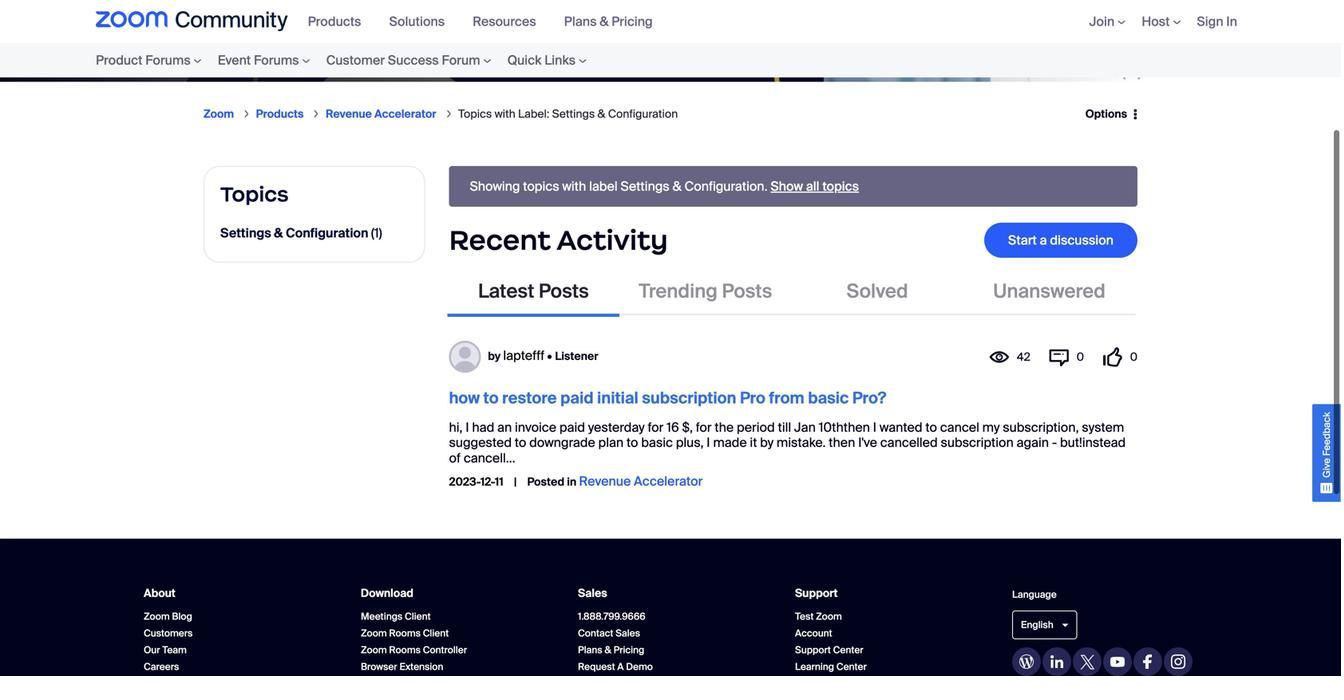 Task type: vqa. For each thing, say whether or not it's contained in the screenshot.
VOTACIONES Y CUESTIONARIOS: PROMUEVE LA PARTICIPACIÓN EN TUS REUNIONES Y WEBINARIOS link
no



Task type: describe. For each thing, give the bounding box(es) containing it.
contact sales link
[[578, 627, 640, 640]]

i've
[[859, 435, 878, 451]]

resources link
[[473, 13, 548, 30]]

in
[[567, 475, 577, 490]]

an
[[498, 419, 512, 436]]

zoom blog customers our team careers
[[144, 611, 193, 673]]

meetings client link
[[361, 611, 431, 623]]

learning
[[795, 661, 834, 673]]

sign
[[1197, 13, 1224, 30]]

cancelled
[[881, 435, 938, 451]]

show
[[771, 178, 803, 195]]

but!instead
[[1060, 435, 1126, 451]]

forum
[[442, 52, 480, 69]]

basic inside hi, i had an invoice paid yesterday for 16 $, for the period till jan 10ththen i wanted to cancel my subscription, system suggested to downgrade plan to basic plus, i made it by mistake. then i've cancelled subscription again - but!instead of cancell...
[[641, 435, 673, 451]]

0 horizontal spatial subscription
[[642, 388, 737, 408]]

from
[[769, 388, 805, 408]]

1 vertical spatial center
[[837, 661, 867, 673]]

pricing inside 1.888.799.9666 contact sales plans & pricing request a demo
[[614, 644, 645, 656]]

showing topics with label settings & configuration . show all topics
[[470, 178, 859, 195]]

community.title image
[[96, 11, 288, 32]]

start
[[1008, 232, 1037, 249]]

1 rooms from the top
[[389, 627, 421, 640]]

trending
[[639, 279, 718, 304]]

2 0 from the left
[[1131, 350, 1138, 364]]

topics heading
[[220, 181, 408, 207]]

2 horizontal spatial configuration
[[685, 178, 765, 195]]

all
[[806, 178, 820, 195]]

yesterday
[[588, 419, 645, 436]]

product forums
[[96, 52, 191, 69]]

initial
[[597, 388, 639, 408]]

start a discussion
[[1008, 232, 1114, 249]]

settings & configuration 1
[[220, 225, 379, 241]]

blog
[[172, 611, 192, 623]]

sales link
[[578, 586, 607, 601]]

cancel
[[940, 419, 980, 436]]

activity
[[557, 223, 668, 258]]

& inside menu bar
[[600, 13, 609, 30]]

download link
[[361, 586, 414, 601]]

the
[[715, 419, 734, 436]]

forums for event forums
[[254, 52, 299, 69]]

customers
[[144, 627, 193, 640]]

plans inside 1.888.799.9666 contact sales plans & pricing request a demo
[[578, 644, 603, 656]]

0 horizontal spatial settings
[[220, 225, 271, 241]]

join link
[[1090, 13, 1126, 30]]

0 vertical spatial revenue
[[326, 107, 372, 121]]

careers link
[[144, 661, 179, 673]]

options
[[1086, 106, 1128, 121]]

1 vertical spatial client
[[423, 627, 449, 640]]

revenue accelerator
[[326, 107, 436, 121]]

zoom inside the zoom blog customers our team careers
[[144, 611, 170, 623]]

0 horizontal spatial i
[[466, 419, 469, 436]]

10ththen
[[819, 419, 870, 436]]

sign in
[[1197, 13, 1238, 30]]

pricing inside menu bar
[[612, 13, 653, 30]]

|
[[514, 475, 517, 490]]

0 vertical spatial center
[[833, 644, 864, 656]]

our team link
[[144, 644, 187, 656]]

0 vertical spatial a
[[1040, 232, 1047, 249]]

listener
[[555, 349, 599, 364]]

plus,
[[676, 435, 704, 451]]

cancell...
[[464, 450, 515, 467]]

zoom blog link
[[144, 611, 192, 623]]

zoom up browser at the left of the page
[[361, 644, 387, 656]]

subscription inside hi, i had an invoice paid yesterday for 16 $, for the period till jan 10ththen i wanted to cancel my subscription, system suggested to downgrade plan to basic plus, i made it by mistake. then i've cancelled subscription again - but!instead of cancell...
[[941, 435, 1014, 451]]

1 horizontal spatial with
[[562, 178, 586, 195]]

meetings client zoom rooms client zoom rooms controller browser extension
[[361, 611, 467, 673]]

our
[[144, 644, 160, 656]]

by laptefff • listener
[[488, 347, 599, 364]]

english link
[[1021, 619, 1069, 631]]

zoom link
[[204, 107, 234, 121]]

0 vertical spatial plans & pricing link
[[564, 13, 665, 30]]

solved
[[847, 279, 908, 304]]

42
[[1017, 350, 1031, 364]]

latest posts
[[478, 279, 589, 304]]

topics for topics
[[220, 181, 289, 207]]

host link
[[1142, 13, 1181, 30]]

0 vertical spatial client
[[405, 611, 431, 623]]

•
[[547, 349, 552, 364]]

support inside test zoom account support center learning center
[[795, 644, 831, 656]]

1 horizontal spatial revenue
[[579, 473, 631, 490]]

1 0 from the left
[[1077, 350, 1084, 364]]

laptefff image
[[449, 341, 481, 373]]

it
[[750, 435, 757, 451]]

to right an
[[515, 435, 527, 451]]

wanted
[[880, 419, 923, 436]]

careers
[[144, 661, 179, 673]]

topics with label: settings & configuration
[[458, 107, 678, 121]]

subscription,
[[1003, 419, 1079, 436]]

1 for from the left
[[648, 419, 664, 436]]

2 vertical spatial configuration
[[286, 225, 369, 241]]

menu bar containing join
[[1066, 0, 1246, 43]]

customer success forum
[[326, 52, 480, 69]]

meetings
[[361, 611, 403, 623]]

then
[[829, 435, 856, 451]]

2 rooms from the top
[[389, 644, 421, 656]]

products link inside list
[[256, 107, 304, 121]]

0 vertical spatial basic
[[808, 388, 849, 408]]

with inside list
[[495, 107, 516, 121]]

latest
[[478, 279, 535, 304]]

of
[[449, 450, 461, 467]]

plans & pricing
[[564, 13, 653, 30]]

1 support from the top
[[795, 586, 838, 601]]

solutions
[[389, 13, 445, 30]]

zoom down meetings at bottom
[[361, 627, 387, 640]]

test zoom link
[[795, 611, 842, 623]]

1.888.799.9666 contact sales plans & pricing request a demo
[[578, 611, 653, 673]]

account
[[795, 627, 833, 640]]

1 vertical spatial revenue accelerator link
[[579, 473, 703, 490]]

2 horizontal spatial settings
[[621, 178, 670, 195]]

products for 'products' link in list
[[256, 107, 304, 121]]

0 vertical spatial settings
[[552, 107, 595, 121]]



Task type: locate. For each thing, give the bounding box(es) containing it.
1 horizontal spatial by
[[760, 435, 774, 451]]

1 horizontal spatial configuration
[[608, 107, 678, 121]]

products link down event forums link
[[256, 107, 304, 121]]

1 horizontal spatial sales
[[616, 627, 640, 640]]

sales inside 1.888.799.9666 contact sales plans & pricing request a demo
[[616, 627, 640, 640]]

rooms
[[389, 627, 421, 640], [389, 644, 421, 656]]

topics right all
[[823, 178, 859, 195]]

accelerator inside list
[[375, 107, 436, 121]]

settings right the label:
[[552, 107, 595, 121]]

configuration left show
[[685, 178, 765, 195]]

& inside 1.888.799.9666 contact sales plans & pricing request a demo
[[605, 644, 612, 656]]

to
[[484, 388, 499, 408], [926, 419, 937, 436], [515, 435, 527, 451], [627, 435, 638, 451]]

by right laptefff image
[[488, 349, 501, 364]]

0 horizontal spatial products link
[[256, 107, 304, 121]]

2 forums from the left
[[254, 52, 299, 69]]

1 forums from the left
[[145, 52, 191, 69]]

options button
[[1075, 98, 1138, 130]]

1 vertical spatial paid
[[560, 419, 585, 436]]

0 horizontal spatial sales
[[578, 586, 607, 601]]

plans & pricing link down contact sales 'link'
[[578, 644, 645, 656]]

pricing
[[612, 13, 653, 30], [614, 644, 645, 656]]

zoom up customers link
[[144, 611, 170, 623]]

customers link
[[144, 627, 193, 640]]

system
[[1082, 419, 1125, 436]]

forums right the event on the left of page
[[254, 52, 299, 69]]

12-
[[481, 475, 495, 490]]

1 vertical spatial accelerator
[[634, 473, 703, 490]]

subscription up the $,
[[642, 388, 737, 408]]

1 horizontal spatial posts
[[722, 279, 772, 304]]

1 horizontal spatial products
[[308, 13, 361, 30]]

trending posts
[[639, 279, 772, 304]]

forums for product forums
[[145, 52, 191, 69]]

1 vertical spatial subscription
[[941, 435, 1014, 451]]

plans down the contact
[[578, 644, 603, 656]]

1 vertical spatial plans
[[578, 644, 603, 656]]

1 vertical spatial rooms
[[389, 644, 421, 656]]

start a discussion link
[[985, 223, 1138, 258]]

2 support from the top
[[795, 644, 831, 656]]

1.888.799.9666
[[578, 611, 646, 623]]

learning center link
[[795, 661, 867, 673]]

downgrade
[[530, 435, 595, 451]]

0 horizontal spatial forums
[[145, 52, 191, 69]]

0 vertical spatial paid
[[561, 388, 594, 408]]

paid right invoice
[[560, 419, 585, 436]]

zoom inside test zoom account support center learning center
[[816, 611, 842, 623]]

support down the account link
[[795, 644, 831, 656]]

subscription
[[642, 388, 737, 408], [941, 435, 1014, 451]]

zoom inside list
[[204, 107, 234, 121]]

0 vertical spatial pricing
[[612, 13, 653, 30]]

rooms up zoom rooms controller link
[[389, 627, 421, 640]]

topics
[[458, 107, 492, 121], [220, 181, 289, 207]]

i left wanted
[[873, 419, 877, 436]]

2023-12-11 | posted in revenue accelerator
[[449, 473, 703, 490]]

1 vertical spatial revenue
[[579, 473, 631, 490]]

plan
[[599, 435, 624, 451]]

revenue accelerator link down customer success forum
[[326, 107, 436, 121]]

had
[[472, 419, 495, 436]]

0 vertical spatial accelerator
[[375, 107, 436, 121]]

topics down forum
[[458, 107, 492, 121]]

to left cancel
[[926, 419, 937, 436]]

for
[[648, 419, 664, 436], [696, 419, 712, 436]]

1 vertical spatial sales
[[616, 627, 640, 640]]

invoice
[[515, 419, 557, 436]]

recent
[[449, 223, 551, 258]]

2 posts from the left
[[722, 279, 772, 304]]

menu bar containing product forums
[[64, 43, 627, 77]]

english
[[1021, 619, 1054, 631]]

showing
[[470, 178, 520, 195]]

1 horizontal spatial for
[[696, 419, 712, 436]]

1 horizontal spatial i
[[707, 435, 710, 451]]

accelerator down plus,
[[634, 473, 703, 490]]

list
[[204, 94, 1075, 134]]

0 vertical spatial products
[[308, 13, 361, 30]]

topics
[[523, 178, 559, 195], [823, 178, 859, 195]]

0 horizontal spatial products
[[256, 107, 304, 121]]

hi,
[[449, 419, 463, 436]]

accelerator down customer success forum
[[375, 107, 436, 121]]

by inside hi, i had an invoice paid yesterday for 16 $, for the period till jan 10ththen i wanted to cancel my subscription, system suggested to downgrade plan to basic plus, i made it by mistake. then i've cancelled subscription again - but!instead of cancell...
[[760, 435, 774, 451]]

to right how at the bottom left of the page
[[484, 388, 499, 408]]

a left demo
[[618, 661, 624, 673]]

contact
[[578, 627, 614, 640]]

settings down topics heading
[[220, 225, 271, 241]]

till
[[778, 419, 791, 436]]

paid left initial at left bottom
[[561, 388, 594, 408]]

client up the zoom rooms client 'link'
[[405, 611, 431, 623]]

how to restore paid initial subscription pro from basic pro?
[[449, 388, 887, 408]]

2 vertical spatial settings
[[220, 225, 271, 241]]

a right start
[[1040, 232, 1047, 249]]

0 horizontal spatial accelerator
[[375, 107, 436, 121]]

customer
[[326, 52, 385, 69]]

products inside list
[[256, 107, 304, 121]]

2 horizontal spatial i
[[873, 419, 877, 436]]

1 vertical spatial a
[[618, 661, 624, 673]]

11
[[495, 475, 504, 490]]

filter topics with label: settings & configuration element
[[220, 222, 369, 244]]

topics right showing
[[523, 178, 559, 195]]

1 horizontal spatial revenue accelerator link
[[579, 473, 703, 490]]

quick links
[[508, 52, 576, 69]]

basic up 10ththen
[[808, 388, 849, 408]]

test zoom account support center learning center
[[795, 611, 867, 673]]

how to restore paid initial subscription pro from basic pro? link
[[449, 388, 887, 408]]

1 horizontal spatial products link
[[308, 13, 373, 30]]

0 horizontal spatial by
[[488, 349, 501, 364]]

configuration down topics heading
[[286, 225, 369, 241]]

with left label at left top
[[562, 178, 586, 195]]

zoom up account
[[816, 611, 842, 623]]

2 for from the left
[[696, 419, 712, 436]]

1 vertical spatial products link
[[256, 107, 304, 121]]

about
[[144, 586, 176, 601]]

discussion
[[1050, 232, 1114, 249]]

16
[[667, 419, 679, 436]]

0 vertical spatial configuration
[[608, 107, 678, 121]]

0 horizontal spatial posts
[[539, 279, 589, 304]]

1 horizontal spatial forums
[[254, 52, 299, 69]]

0 vertical spatial products link
[[308, 13, 373, 30]]

topics up filter topics with label: settings & configuration element
[[220, 181, 289, 207]]

1 vertical spatial plans & pricing link
[[578, 644, 645, 656]]

1 horizontal spatial settings
[[552, 107, 595, 121]]

1 horizontal spatial accelerator
[[634, 473, 703, 490]]

plans up links
[[564, 13, 597, 30]]

1 vertical spatial pricing
[[614, 644, 645, 656]]

configuration up showing topics with label settings & configuration . show all topics
[[608, 107, 678, 121]]

with left the label:
[[495, 107, 516, 121]]

zoom rooms client link
[[361, 627, 449, 640]]

2023-
[[449, 475, 481, 490]]

my
[[983, 419, 1000, 436]]

1 horizontal spatial 0
[[1131, 350, 1138, 364]]

list containing zoom
[[204, 94, 1075, 134]]

0 vertical spatial revenue accelerator link
[[326, 107, 436, 121]]

zoom down the event on the left of page
[[204, 107, 234, 121]]

0 horizontal spatial revenue
[[326, 107, 372, 121]]

plans inside menu bar
[[564, 13, 597, 30]]

products up 'customer'
[[308, 13, 361, 30]]

laptefff
[[503, 347, 545, 364]]

a inside 1.888.799.9666 contact sales plans & pricing request a demo
[[618, 661, 624, 673]]

product
[[96, 52, 142, 69]]

0 vertical spatial subscription
[[642, 388, 737, 408]]

0
[[1077, 350, 1084, 364], [1131, 350, 1138, 364]]

products for topmost 'products' link
[[308, 13, 361, 30]]

0 horizontal spatial configuration
[[286, 225, 369, 241]]

i right plus,
[[707, 435, 710, 451]]

center up learning center link
[[833, 644, 864, 656]]

menu bar
[[300, 0, 673, 43], [1066, 0, 1246, 43], [64, 43, 627, 77]]

forums down community.title image
[[145, 52, 191, 69]]

$,
[[682, 419, 693, 436]]

0 vertical spatial by
[[488, 349, 501, 364]]

pro
[[740, 388, 766, 408]]

1 horizontal spatial topics
[[458, 107, 492, 121]]

1 vertical spatial configuration
[[685, 178, 765, 195]]

host
[[1142, 13, 1170, 30]]

1 vertical spatial products
[[256, 107, 304, 121]]

account link
[[795, 627, 833, 640]]

products down event forums link
[[256, 107, 304, 121]]

1
[[374, 225, 379, 241]]

recent activity
[[449, 223, 668, 258]]

topics inside list
[[458, 107, 492, 121]]

basic
[[808, 388, 849, 408], [641, 435, 673, 451]]

unanswered
[[994, 279, 1106, 304]]

request
[[578, 661, 615, 673]]

0 vertical spatial plans
[[564, 13, 597, 30]]

0 horizontal spatial 0
[[1077, 350, 1084, 364]]

by inside by laptefff • listener
[[488, 349, 501, 364]]

1 horizontal spatial topics
[[823, 178, 859, 195]]

show all topics link
[[771, 178, 859, 195]]

revenue right in
[[579, 473, 631, 490]]

basic left plus,
[[641, 435, 673, 451]]

0 horizontal spatial with
[[495, 107, 516, 121]]

1 horizontal spatial subscription
[[941, 435, 1014, 451]]

0 horizontal spatial basic
[[641, 435, 673, 451]]

posts right trending
[[722, 279, 772, 304]]

products link up 'customer'
[[308, 13, 373, 30]]

browser extension link
[[361, 661, 443, 673]]

0 vertical spatial rooms
[[389, 627, 421, 640]]

mistake.
[[777, 435, 826, 451]]

sales up 1.888.799.9666 link at bottom
[[578, 586, 607, 601]]

demo
[[626, 661, 653, 673]]

zoom
[[204, 107, 234, 121], [144, 611, 170, 623], [816, 611, 842, 623], [361, 627, 387, 640], [361, 644, 387, 656]]

menu bar containing products
[[300, 0, 673, 43]]

rooms down the zoom rooms client 'link'
[[389, 644, 421, 656]]

join
[[1090, 13, 1115, 30]]

quick
[[508, 52, 542, 69]]

1 vertical spatial basic
[[641, 435, 673, 451]]

links
[[545, 52, 576, 69]]

subscription left again
[[941, 435, 1014, 451]]

center down 'support center' link
[[837, 661, 867, 673]]

client up controller
[[423, 627, 449, 640]]

revenue accelerator link
[[326, 107, 436, 121], [579, 473, 703, 490]]

0 horizontal spatial revenue accelerator link
[[326, 107, 436, 121]]

product forums link
[[96, 43, 210, 77]]

topics for topics with label: settings & configuration
[[458, 107, 492, 121]]

& inside list
[[598, 107, 606, 121]]

download
[[361, 586, 414, 601]]

customer success forum link
[[318, 43, 500, 77]]

1 horizontal spatial a
[[1040, 232, 1047, 249]]

1 vertical spatial support
[[795, 644, 831, 656]]

made
[[713, 435, 747, 451]]

0 horizontal spatial topics
[[523, 178, 559, 195]]

paid inside hi, i had an invoice paid yesterday for 16 $, for the period till jan 10ththen i wanted to cancel my subscription, system suggested to downgrade plan to basic plus, i made it by mistake. then i've cancelled subscription again - but!instead of cancell...
[[560, 419, 585, 436]]

1 posts from the left
[[539, 279, 589, 304]]

0 horizontal spatial topics
[[220, 181, 289, 207]]

posts for trending posts
[[722, 279, 772, 304]]

0 horizontal spatial a
[[618, 661, 624, 673]]

.
[[765, 178, 768, 195]]

quick links link
[[500, 43, 595, 77]]

period
[[737, 419, 775, 436]]

1 vertical spatial topics
[[220, 181, 289, 207]]

1 vertical spatial by
[[760, 435, 774, 451]]

plans & pricing link
[[564, 13, 665, 30], [578, 644, 645, 656]]

by right it
[[760, 435, 774, 451]]

i right hi,
[[466, 419, 469, 436]]

support up test zoom link
[[795, 586, 838, 601]]

sales down 1.888.799.9666
[[616, 627, 640, 640]]

resources
[[473, 13, 536, 30]]

0 vertical spatial sales
[[578, 586, 607, 601]]

products inside menu bar
[[308, 13, 361, 30]]

1 vertical spatial with
[[562, 178, 586, 195]]

1 topics from the left
[[523, 178, 559, 195]]

laptefff link
[[503, 347, 545, 364]]

test
[[795, 611, 814, 623]]

posts for latest posts
[[539, 279, 589, 304]]

for right the $,
[[696, 419, 712, 436]]

0 horizontal spatial for
[[648, 419, 664, 436]]

controller
[[423, 644, 467, 656]]

0 vertical spatial topics
[[458, 107, 492, 121]]

about link
[[144, 586, 176, 601]]

plans & pricing link up links
[[564, 13, 665, 30]]

2 topics from the left
[[823, 178, 859, 195]]

solutions link
[[389, 13, 457, 30]]

1 horizontal spatial basic
[[808, 388, 849, 408]]

revenue down 'customer'
[[326, 107, 372, 121]]

revenue accelerator link down plan
[[579, 473, 703, 490]]

0 vertical spatial support
[[795, 586, 838, 601]]

1 vertical spatial settings
[[621, 178, 670, 195]]

label
[[589, 178, 618, 195]]

event forums
[[218, 52, 299, 69]]

posts down recent activity
[[539, 279, 589, 304]]

to right plan
[[627, 435, 638, 451]]

0 vertical spatial with
[[495, 107, 516, 121]]

restore
[[502, 388, 557, 408]]

for left 16
[[648, 419, 664, 436]]

success
[[388, 52, 439, 69]]

settings right label at left top
[[621, 178, 670, 195]]



